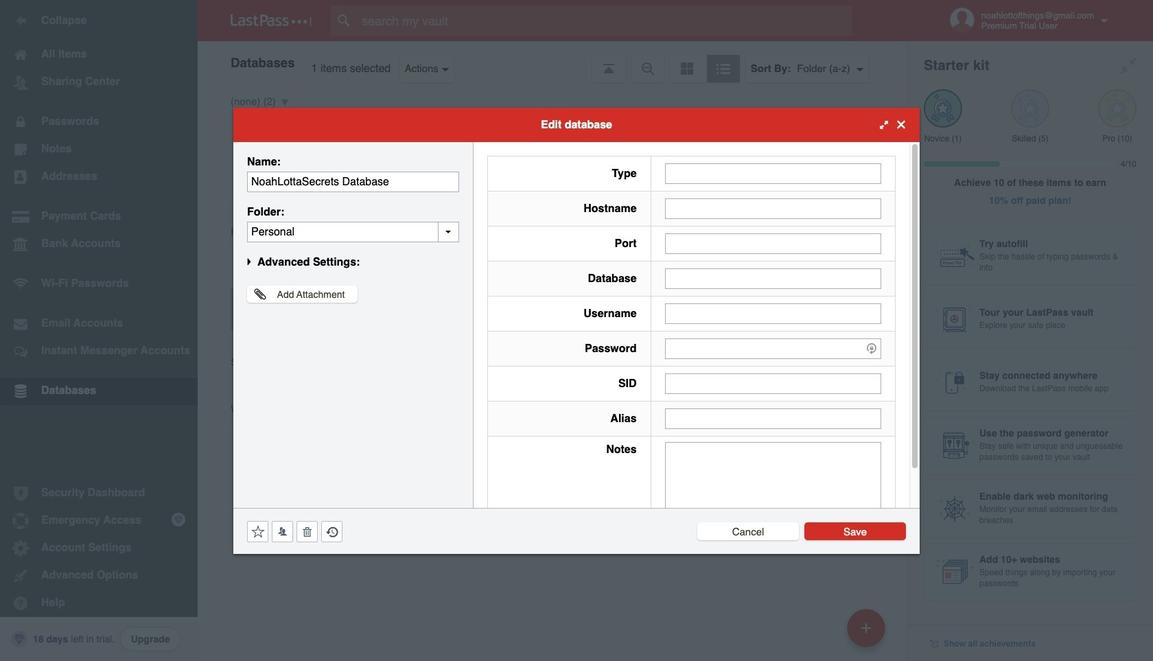 Task type: describe. For each thing, give the bounding box(es) containing it.
vault options navigation
[[198, 41, 908, 82]]

lastpass image
[[231, 14, 312, 27]]

main navigation navigation
[[0, 0, 198, 661]]

new item navigation
[[842, 605, 894, 661]]

new item image
[[862, 623, 871, 633]]

search my vault text field
[[331, 5, 879, 36]]



Task type: locate. For each thing, give the bounding box(es) containing it.
Search search field
[[331, 5, 879, 36]]

None text field
[[247, 171, 459, 192], [665, 198, 882, 219], [247, 221, 459, 242], [665, 303, 882, 324], [665, 408, 882, 429], [247, 171, 459, 192], [665, 198, 882, 219], [247, 221, 459, 242], [665, 303, 882, 324], [665, 408, 882, 429]]

None text field
[[665, 163, 882, 184], [665, 233, 882, 254], [665, 268, 882, 289], [665, 373, 882, 394], [665, 442, 882, 527], [665, 163, 882, 184], [665, 233, 882, 254], [665, 268, 882, 289], [665, 373, 882, 394], [665, 442, 882, 527]]

dialog
[[233, 107, 920, 554]]

None password field
[[665, 338, 882, 359]]



